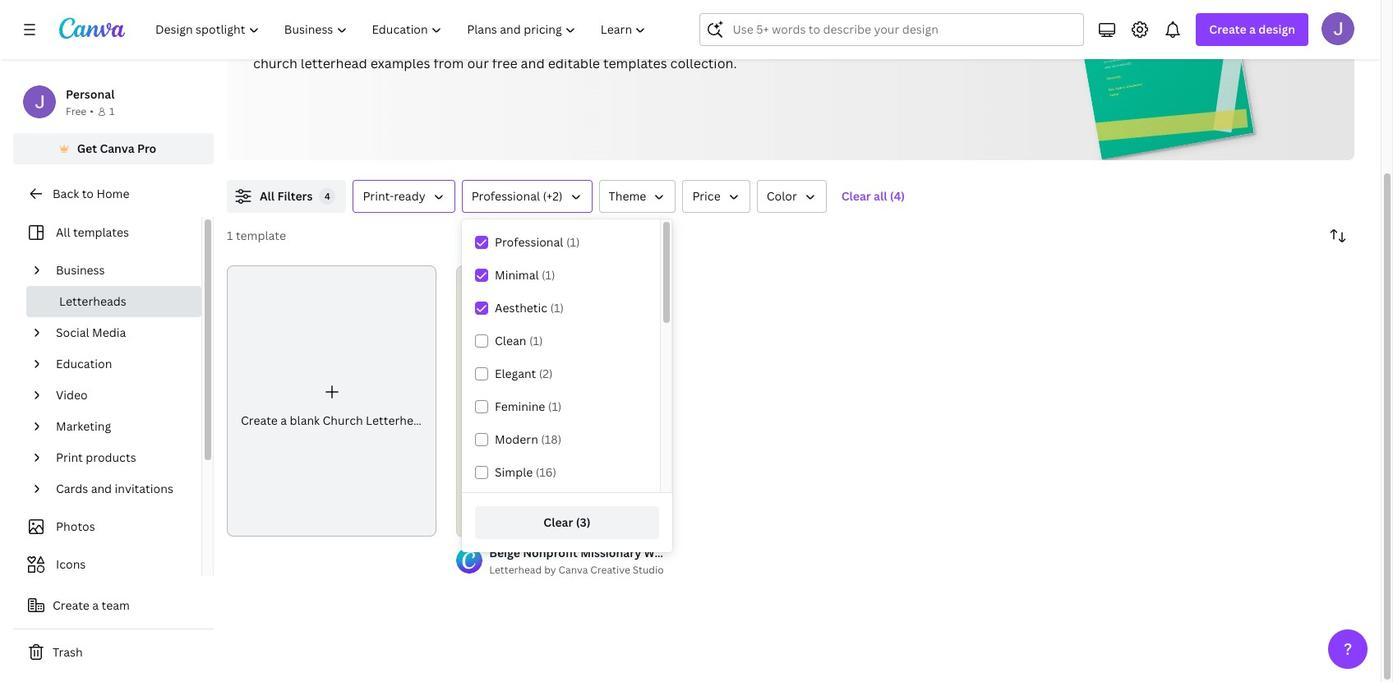 Task type: vqa. For each thing, say whether or not it's contained in the screenshot.
the Filters
yes



Task type: describe. For each thing, give the bounding box(es) containing it.
minimal (1)
[[495, 267, 556, 283]]

aesthetic
[[495, 300, 548, 316]]

trash
[[53, 645, 83, 660]]

love
[[469, 33, 496, 51]]

studio
[[633, 564, 664, 578]]

media
[[92, 325, 126, 340]]

clear all (4)
[[842, 188, 906, 204]]

letterheads
[[59, 294, 126, 309]]

all templates
[[56, 225, 129, 240]]

print-ready button
[[353, 180, 455, 213]]

•
[[90, 104, 94, 118]]

all
[[874, 188, 888, 204]]

print products
[[56, 450, 136, 465]]

clean (1)
[[495, 333, 543, 349]]

modern
[[495, 432, 539, 447]]

Sort by button
[[1322, 220, 1355, 252]]

business
[[56, 262, 105, 278]]

theme
[[609, 188, 647, 204]]

1 vertical spatial canva
[[559, 564, 588, 578]]

personal
[[66, 86, 115, 102]]

trash link
[[13, 636, 214, 669]]

1 church letterhead templates image from the left
[[1004, 0, 1355, 160]]

free
[[492, 54, 518, 72]]

minimal
[[495, 267, 539, 283]]

get canva pro button
[[13, 133, 214, 164]]

template
[[236, 228, 286, 243]]

cards and invitations link
[[49, 474, 192, 505]]

send
[[253, 33, 286, 51]]

elegant (2)
[[495, 366, 553, 382]]

a for design
[[1250, 21, 1257, 37]]

Search search field
[[733, 14, 1074, 45]]

out
[[289, 33, 310, 51]]

print products link
[[49, 442, 192, 474]]

our
[[467, 54, 489, 72]]

color
[[767, 188, 797, 204]]

professional (1)
[[495, 234, 580, 250]]

meaningful
[[314, 33, 385, 51]]

editable
[[548, 54, 600, 72]]

send out meaningful messages of love and faith to your community using beautiful church letterhead examples from our free and editable templates collection.
[[253, 33, 777, 72]]

back
[[53, 186, 79, 201]]

top level navigation element
[[145, 13, 661, 46]]

0 horizontal spatial to
[[82, 186, 94, 201]]

feminine (1)
[[495, 399, 562, 414]]

print-ready
[[363, 188, 426, 204]]

templates inside send out meaningful messages of love and faith to your community using beautiful church letterhead examples from our free and editable templates collection.
[[604, 54, 667, 72]]

4 filter options selected element
[[319, 188, 336, 205]]

church
[[323, 413, 363, 429]]

professional for professional (+2)
[[472, 188, 540, 204]]

your
[[575, 33, 604, 51]]

design
[[1259, 21, 1296, 37]]

professional (+2) button
[[462, 180, 593, 213]]

create a design
[[1210, 21, 1296, 37]]

0 vertical spatial and
[[499, 33, 523, 51]]

create for create a design
[[1210, 21, 1247, 37]]

clean
[[495, 333, 527, 349]]

photos
[[56, 519, 95, 535]]

0 vertical spatial letterhead
[[366, 413, 428, 429]]

create a blank church letterhead
[[241, 413, 428, 429]]

cards and invitations
[[56, 481, 173, 497]]

products
[[86, 450, 136, 465]]

community
[[607, 33, 680, 51]]

all templates link
[[23, 217, 192, 248]]

create a blank church letterhead element
[[227, 266, 437, 537]]

photos link
[[23, 512, 192, 543]]

create for create a team
[[53, 598, 90, 613]]

all for all templates
[[56, 225, 70, 240]]

clear (3) button
[[475, 507, 660, 539]]

letterhead
[[301, 54, 367, 72]]

clear for clear all (4)
[[842, 188, 871, 204]]

all filters
[[260, 188, 313, 204]]

(2)
[[539, 366, 553, 382]]

create for create a blank church letterhead
[[241, 413, 278, 429]]

get canva pro
[[77, 141, 157, 156]]

1 for 1
[[109, 104, 115, 118]]

team
[[102, 598, 130, 613]]

filters
[[277, 188, 313, 204]]

price button
[[683, 180, 751, 213]]

(1) for aesthetic (1)
[[551, 300, 564, 316]]

1 for 1 template
[[227, 228, 233, 243]]



Task type: locate. For each thing, give the bounding box(es) containing it.
free •
[[66, 104, 94, 118]]

pro
[[137, 141, 157, 156]]

1 horizontal spatial 1
[[227, 228, 233, 243]]

(1) up (18) at the left bottom of page
[[548, 399, 562, 414]]

jacob simon image
[[1322, 12, 1355, 45]]

and up free on the left of the page
[[499, 33, 523, 51]]

2 church letterhead templates image from the left
[[1065, 0, 1255, 160]]

professional (+2)
[[472, 188, 563, 204]]

back to home link
[[13, 178, 214, 211]]

create a team button
[[13, 590, 214, 623]]

0 vertical spatial create
[[1210, 21, 1247, 37]]

simple
[[495, 465, 533, 480]]

color button
[[757, 180, 827, 213]]

0 horizontal spatial templates
[[73, 225, 129, 240]]

clear (3)
[[544, 515, 591, 530]]

clear
[[842, 188, 871, 204], [544, 515, 573, 530]]

to inside send out meaningful messages of love and faith to your community using beautiful church letterhead examples from our free and editable templates collection.
[[559, 33, 572, 51]]

(1) right clean at left
[[529, 333, 543, 349]]

None search field
[[700, 13, 1085, 46]]

2 vertical spatial a
[[92, 598, 99, 613]]

1 vertical spatial letterhead
[[489, 564, 542, 578]]

create inside button
[[53, 598, 90, 613]]

0 horizontal spatial a
[[92, 598, 99, 613]]

from
[[434, 54, 464, 72]]

letterhead right church
[[366, 413, 428, 429]]

1 vertical spatial professional
[[495, 234, 564, 250]]

back to home
[[53, 186, 130, 201]]

and
[[499, 33, 523, 51], [521, 54, 545, 72], [91, 481, 112, 497]]

icons link
[[23, 549, 192, 581]]

0 horizontal spatial create
[[53, 598, 90, 613]]

business link
[[49, 255, 192, 286]]

video
[[56, 387, 88, 403]]

elegant
[[495, 366, 536, 382]]

1 vertical spatial and
[[521, 54, 545, 72]]

(18)
[[541, 432, 562, 447]]

create
[[1210, 21, 1247, 37], [241, 413, 278, 429], [53, 598, 90, 613]]

0 vertical spatial a
[[1250, 21, 1257, 37]]

simple (16)
[[495, 465, 557, 480]]

a left team
[[92, 598, 99, 613]]

(1) down professional (+2) button
[[567, 234, 580, 250]]

to up editable
[[559, 33, 572, 51]]

2 horizontal spatial create
[[1210, 21, 1247, 37]]

(1) right aesthetic
[[551, 300, 564, 316]]

cards
[[56, 481, 88, 497]]

to right back
[[82, 186, 94, 201]]

a left design
[[1250, 21, 1257, 37]]

faith
[[526, 33, 555, 51]]

create down icons
[[53, 598, 90, 613]]

a for team
[[92, 598, 99, 613]]

get
[[77, 141, 97, 156]]

a for blank
[[281, 413, 287, 429]]

create left blank
[[241, 413, 278, 429]]

0 vertical spatial canva
[[100, 141, 135, 156]]

1 vertical spatial all
[[56, 225, 70, 240]]

marketing link
[[49, 411, 192, 442]]

(1) right minimal
[[542, 267, 556, 283]]

church letterhead templates image
[[1004, 0, 1355, 160], [1065, 0, 1255, 160]]

a inside create a team button
[[92, 598, 99, 613]]

professional
[[472, 188, 540, 204], [495, 234, 564, 250]]

0 vertical spatial all
[[260, 188, 275, 204]]

clear for clear (3)
[[544, 515, 573, 530]]

1 horizontal spatial templates
[[604, 54, 667, 72]]

modern (18)
[[495, 432, 562, 447]]

0 vertical spatial professional
[[472, 188, 540, 204]]

creative
[[591, 564, 631, 578]]

create inside dropdown button
[[1210, 21, 1247, 37]]

examples
[[371, 54, 430, 72]]

and down faith
[[521, 54, 545, 72]]

0 horizontal spatial clear
[[544, 515, 573, 530]]

1 vertical spatial templates
[[73, 225, 129, 240]]

templates down community
[[604, 54, 667, 72]]

(4)
[[890, 188, 906, 204]]

1
[[109, 104, 115, 118], [227, 228, 233, 243]]

0 horizontal spatial 1
[[109, 104, 115, 118]]

a inside create a blank church letterhead element
[[281, 413, 287, 429]]

0 horizontal spatial all
[[56, 225, 70, 240]]

letterhead by canva creative studio
[[489, 564, 664, 578]]

clear left (3) at the left
[[544, 515, 573, 530]]

letterhead
[[366, 413, 428, 429], [489, 564, 542, 578]]

0 vertical spatial templates
[[604, 54, 667, 72]]

(1) for feminine (1)
[[548, 399, 562, 414]]

(1) for professional (1)
[[567, 234, 580, 250]]

social media
[[56, 325, 126, 340]]

1 horizontal spatial create
[[241, 413, 278, 429]]

canva
[[100, 141, 135, 156], [559, 564, 588, 578]]

letterhead by canva creative studio link
[[489, 563, 666, 579]]

icons
[[56, 557, 86, 572]]

letterhead left by
[[489, 564, 542, 578]]

theme button
[[599, 180, 676, 213]]

0 vertical spatial clear
[[842, 188, 871, 204]]

a
[[1250, 21, 1257, 37], [281, 413, 287, 429], [92, 598, 99, 613]]

clear inside button
[[544, 515, 573, 530]]

1 horizontal spatial a
[[281, 413, 287, 429]]

1 horizontal spatial canva
[[559, 564, 588, 578]]

(1)
[[567, 234, 580, 250], [542, 267, 556, 283], [551, 300, 564, 316], [529, 333, 543, 349], [548, 399, 562, 414]]

1 template
[[227, 228, 286, 243]]

clear all (4) button
[[834, 180, 914, 213]]

1 vertical spatial clear
[[544, 515, 573, 530]]

feminine
[[495, 399, 546, 414]]

all down back
[[56, 225, 70, 240]]

collection.
[[671, 54, 737, 72]]

education link
[[49, 349, 192, 380]]

professional inside professional (+2) button
[[472, 188, 540, 204]]

1 horizontal spatial letterhead
[[489, 564, 542, 578]]

a left blank
[[281, 413, 287, 429]]

canva right by
[[559, 564, 588, 578]]

a inside create a design dropdown button
[[1250, 21, 1257, 37]]

templates down back to home
[[73, 225, 129, 240]]

price
[[693, 188, 721, 204]]

aesthetic (1)
[[495, 300, 564, 316]]

education
[[56, 356, 112, 372]]

social media link
[[49, 317, 192, 349]]

1 horizontal spatial to
[[559, 33, 572, 51]]

0 vertical spatial 1
[[109, 104, 115, 118]]

messages
[[388, 33, 449, 51]]

2 vertical spatial create
[[53, 598, 90, 613]]

professional for professional (1)
[[495, 234, 564, 250]]

of
[[452, 33, 466, 51]]

and right cards
[[91, 481, 112, 497]]

professional left (+2)
[[472, 188, 540, 204]]

all left filters
[[260, 188, 275, 204]]

video link
[[49, 380, 192, 411]]

professional up minimal (1)
[[495, 234, 564, 250]]

create a team
[[53, 598, 130, 613]]

1 horizontal spatial clear
[[842, 188, 871, 204]]

create a blank church letterhead link
[[227, 266, 437, 537]]

1 horizontal spatial all
[[260, 188, 275, 204]]

clear inside 'button'
[[842, 188, 871, 204]]

beige nonprofit missionary work classy minimalist charity letterhead image
[[457, 266, 666, 537]]

templates
[[604, 54, 667, 72], [73, 225, 129, 240]]

1 vertical spatial to
[[82, 186, 94, 201]]

invitations
[[115, 481, 173, 497]]

free
[[66, 104, 87, 118]]

1 right "•"
[[109, 104, 115, 118]]

clear left "all" at right
[[842, 188, 871, 204]]

canva left pro
[[100, 141, 135, 156]]

home
[[97, 186, 130, 201]]

1 vertical spatial create
[[241, 413, 278, 429]]

0 horizontal spatial letterhead
[[366, 413, 428, 429]]

1 vertical spatial a
[[281, 413, 287, 429]]

1 left the template
[[227, 228, 233, 243]]

1 vertical spatial 1
[[227, 228, 233, 243]]

2 vertical spatial and
[[91, 481, 112, 497]]

all for all filters
[[260, 188, 275, 204]]

all
[[260, 188, 275, 204], [56, 225, 70, 240]]

beautiful
[[720, 33, 777, 51]]

ready
[[394, 188, 426, 204]]

canva inside button
[[100, 141, 135, 156]]

(1) for clean (1)
[[529, 333, 543, 349]]

(1) for minimal (1)
[[542, 267, 556, 283]]

(16)
[[536, 465, 557, 480]]

0 horizontal spatial canva
[[100, 141, 135, 156]]

marketing
[[56, 419, 111, 434]]

(3)
[[576, 515, 591, 530]]

(+2)
[[543, 188, 563, 204]]

create left design
[[1210, 21, 1247, 37]]

2 horizontal spatial a
[[1250, 21, 1257, 37]]

0 vertical spatial to
[[559, 33, 572, 51]]

blank
[[290, 413, 320, 429]]

by
[[545, 564, 556, 578]]



